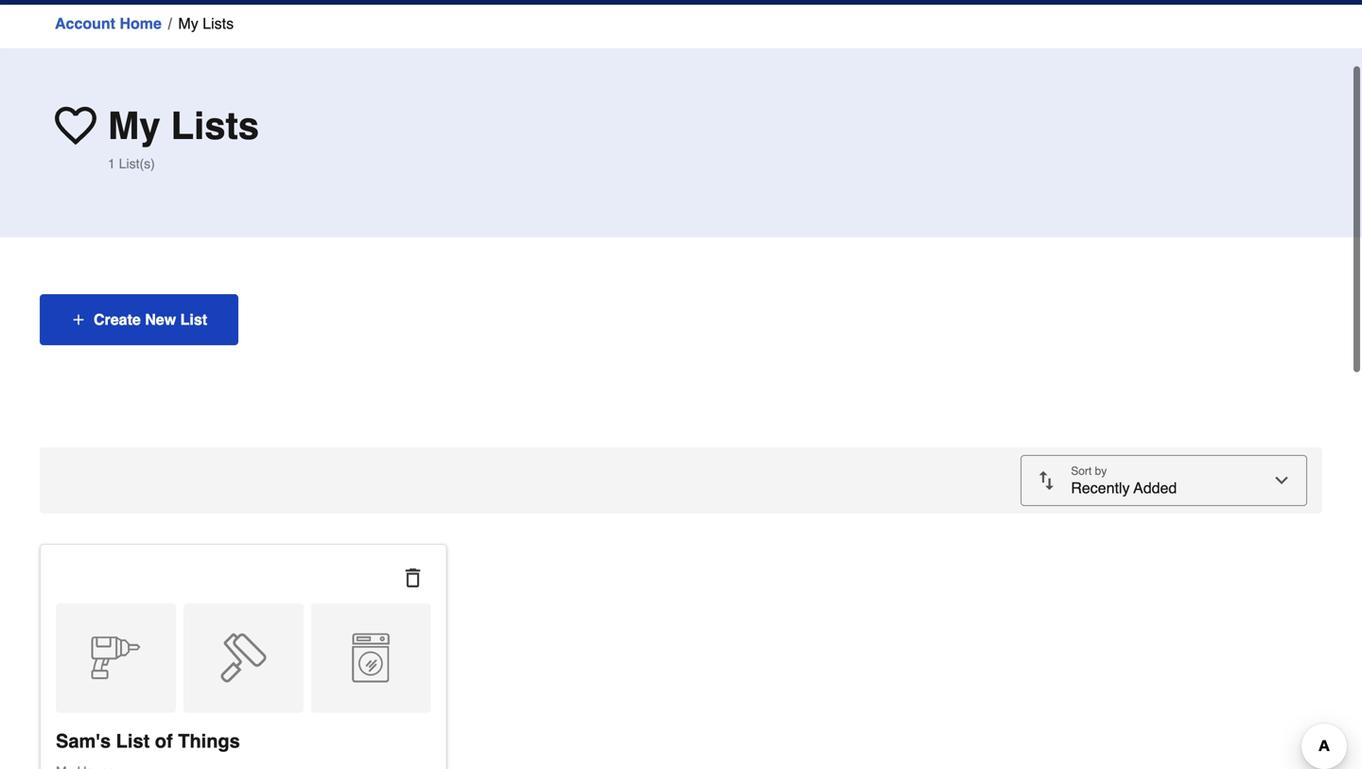Task type: describe. For each thing, give the bounding box(es) containing it.
my for my lists 1 list(s)
[[108, 104, 160, 148]]

create new list button
[[40, 294, 239, 345]]

my lists link
[[178, 12, 234, 35]]

list(s)
[[119, 156, 155, 171]]

create new list
[[94, 311, 207, 328]]

lists for my lists 1 list(s)
[[171, 104, 259, 148]]

my lists main content
[[0, 5, 1363, 769]]

sam's list of things
[[56, 731, 240, 752]]

list inside button
[[180, 311, 207, 328]]

my for my lists
[[178, 15, 198, 32]]

trash image
[[404, 569, 423, 588]]

sam's list of things link
[[56, 604, 431, 769]]



Task type: locate. For each thing, give the bounding box(es) containing it.
my right home
[[178, 15, 198, 32]]

create
[[94, 311, 141, 328]]

0 vertical spatial lists
[[203, 15, 234, 32]]

home
[[120, 15, 162, 32]]

new
[[145, 311, 176, 328]]

account home link
[[55, 12, 162, 35]]

1 vertical spatial my
[[108, 104, 160, 148]]

sam's
[[56, 731, 111, 752]]

account home
[[55, 15, 162, 32]]

my inside my lists 1 list(s)
[[108, 104, 160, 148]]

1 vertical spatial lists
[[171, 104, 259, 148]]

1 horizontal spatial list
[[180, 311, 207, 328]]

0 horizontal spatial list
[[116, 731, 150, 752]]

lists inside my lists 1 list(s)
[[171, 104, 259, 148]]

plus image
[[71, 312, 86, 327]]

list right new
[[180, 311, 207, 328]]

1 vertical spatial list
[[116, 731, 150, 752]]

lists for my lists
[[203, 15, 234, 32]]

None search field
[[485, 0, 1002, 7]]

my lists 1 list(s)
[[108, 104, 259, 171]]

1 horizontal spatial my
[[178, 15, 198, 32]]

my lists
[[178, 15, 234, 32]]

0 horizontal spatial my
[[108, 104, 160, 148]]

things
[[178, 731, 240, 752]]

list left of
[[116, 731, 150, 752]]

of
[[155, 731, 173, 752]]

my
[[178, 15, 198, 32], [108, 104, 160, 148]]

0 vertical spatial my
[[178, 15, 198, 32]]

my up list(s)
[[108, 104, 160, 148]]

list
[[180, 311, 207, 328], [116, 731, 150, 752]]

0 vertical spatial list
[[180, 311, 207, 328]]

1
[[108, 156, 115, 171]]

account
[[55, 15, 115, 32]]

lists
[[203, 15, 234, 32], [171, 104, 259, 148]]



Task type: vqa. For each thing, say whether or not it's contained in the screenshot.
Plus image
yes



